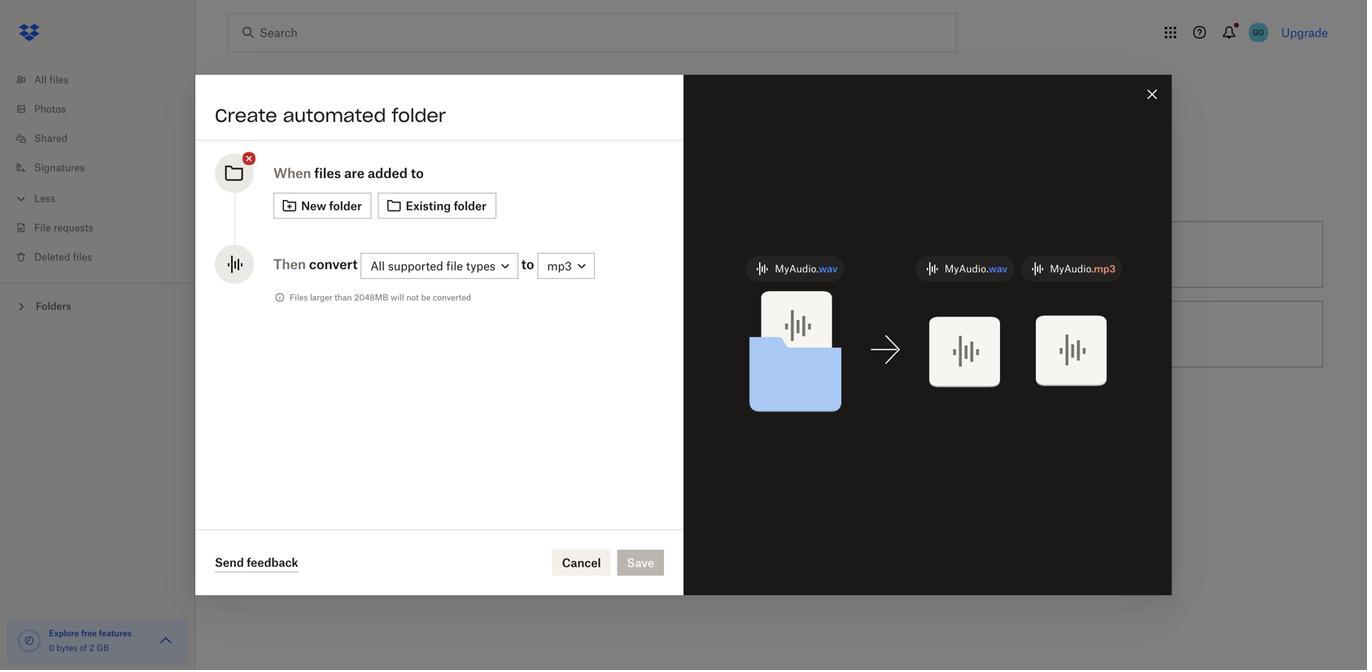 Task type: vqa. For each thing, say whether or not it's contained in the screenshot.
tab list
no



Task type: locate. For each thing, give the bounding box(es) containing it.
to right videos
[[870, 328, 881, 341]]

pdfs
[[1118, 248, 1147, 262]]

files up the 'myaudio. mp3'
[[1079, 248, 1101, 262]]

1 horizontal spatial choose
[[663, 328, 704, 341]]

format
[[736, 328, 772, 341]]

list
[[0, 55, 195, 283]]

shared
[[34, 132, 68, 144]]

1 horizontal spatial myaudio. wav
[[945, 263, 1008, 275]]

2 horizontal spatial myaudio.
[[1050, 263, 1094, 275]]

file
[[447, 259, 463, 273], [717, 328, 733, 341]]

bytes
[[57, 643, 77, 654]]

when
[[273, 165, 311, 181]]

unzip
[[1033, 328, 1065, 341]]

unzip files button
[[961, 295, 1330, 374]]

0 vertical spatial all
[[34, 74, 47, 86]]

add an automation
[[228, 183, 358, 199]]

0 horizontal spatial choose
[[294, 248, 335, 262]]

files up photos at the top
[[49, 74, 68, 86]]

1 horizontal spatial a
[[685, 248, 691, 262]]

file for a
[[717, 328, 733, 341]]

file requests link
[[13, 213, 195, 243]]

new folder button
[[273, 193, 372, 219]]

1 vertical spatial all
[[371, 259, 385, 273]]

explore
[[49, 629, 79, 639]]

0 vertical spatial choose
[[294, 248, 335, 262]]

choose up larger
[[294, 248, 335, 262]]

shared link
[[13, 124, 195, 153]]

2 horizontal spatial folder
[[454, 199, 487, 213]]

sort
[[411, 248, 432, 262]]

unzip files
[[1033, 328, 1090, 341]]

a left category
[[338, 248, 344, 262]]

all
[[34, 74, 47, 86], [371, 259, 385, 273]]

choose inside choose a category to sort files by button
[[294, 248, 335, 262]]

myaudio.
[[775, 263, 819, 275], [945, 263, 989, 275], [1050, 263, 1094, 275]]

create automated folder dialog
[[195, 75, 1172, 596]]

automation
[[280, 183, 358, 199]]

mp3 down convert files to pdfs
[[1094, 263, 1116, 275]]

0 horizontal spatial wav
[[819, 263, 838, 275]]

a
[[338, 248, 344, 262], [685, 248, 691, 262], [707, 328, 714, 341]]

not
[[406, 293, 419, 303]]

0 vertical spatial convert
[[309, 256, 358, 272]]

2 horizontal spatial a
[[707, 328, 714, 341]]

photos
[[34, 103, 66, 115]]

videos
[[833, 328, 867, 341]]

1 horizontal spatial convert
[[789, 328, 829, 341]]

file inside all supported file types "dropdown button"
[[447, 259, 463, 273]]

to left mp3 dropdown button
[[521, 256, 534, 272]]

of
[[80, 643, 87, 654]]

1 horizontal spatial myaudio.
[[945, 263, 989, 275]]

a right set
[[685, 248, 691, 262]]

convert left videos
[[789, 328, 829, 341]]

wav
[[819, 263, 838, 275], [989, 263, 1008, 275]]

1 vertical spatial convert
[[789, 328, 829, 341]]

folder
[[392, 104, 446, 127], [329, 199, 362, 213], [454, 199, 487, 213]]

be
[[421, 293, 431, 303]]

all up photos at the top
[[34, 74, 47, 86]]

file left types
[[447, 259, 463, 273]]

files are added to
[[314, 165, 424, 181]]

files up automation
[[314, 165, 341, 181]]

set
[[663, 248, 682, 262]]

choose a category to sort files by
[[294, 248, 473, 262]]

photos link
[[13, 94, 195, 124]]

0 horizontal spatial myaudio. wav
[[775, 263, 838, 275]]

folder for new folder
[[329, 199, 362, 213]]

1 horizontal spatial file
[[717, 328, 733, 341]]

all up the files larger than 2048mb will not be converted
[[371, 259, 385, 273]]

file inside choose a file format to convert videos to button
[[717, 328, 733, 341]]

deleted files
[[34, 251, 92, 263]]

choose inside choose a file format to convert videos to button
[[663, 328, 704, 341]]

folder for existing folder
[[454, 199, 487, 213]]

choose a file format to convert videos to button
[[591, 295, 961, 374]]

1 wav from the left
[[819, 263, 838, 275]]

requests
[[54, 222, 93, 234]]

renames
[[743, 248, 789, 262]]

to
[[411, 165, 424, 181], [397, 248, 407, 262], [1104, 248, 1115, 262], [521, 256, 534, 272], [775, 328, 786, 341], [870, 328, 881, 341]]

0 horizontal spatial all
[[34, 74, 47, 86]]

1 horizontal spatial wav
[[989, 263, 1008, 275]]

myaudio. mp3
[[1050, 263, 1116, 275]]

a for category
[[338, 248, 344, 262]]

set a rule that renames files button
[[591, 215, 961, 295]]

a left the format
[[707, 328, 714, 341]]

0
[[49, 643, 54, 654]]

folder right 'existing'
[[454, 199, 487, 213]]

category
[[347, 248, 394, 262]]

all inside "dropdown button"
[[371, 259, 385, 273]]

set a rule that renames files
[[663, 248, 815, 262]]

myaudio. wav
[[775, 263, 838, 275], [945, 263, 1008, 275]]

1 horizontal spatial all
[[371, 259, 385, 273]]

0 vertical spatial file
[[447, 259, 463, 273]]

file left the format
[[717, 328, 733, 341]]

1 myaudio. wav from the left
[[775, 263, 838, 275]]

rule
[[694, 248, 715, 262]]

1 vertical spatial file
[[717, 328, 733, 341]]

choose
[[294, 248, 335, 262], [663, 328, 704, 341]]

convert
[[309, 256, 358, 272], [789, 328, 829, 341]]

deleted files link
[[13, 243, 195, 272]]

that
[[718, 248, 740, 262]]

less image
[[13, 191, 29, 207]]

create
[[215, 104, 277, 127]]

folder right "new"
[[329, 199, 362, 213]]

convert up than
[[309, 256, 358, 272]]

added
[[368, 165, 408, 181]]

0 horizontal spatial mp3
[[547, 259, 572, 273]]

to left pdfs
[[1104, 248, 1115, 262]]

choose left the format
[[663, 328, 704, 341]]

files right 'renames'
[[793, 248, 815, 262]]

all for all supported file types
[[371, 259, 385, 273]]

existing folder
[[406, 199, 487, 213]]

0 horizontal spatial a
[[338, 248, 344, 262]]

by
[[460, 248, 473, 262]]

mp3
[[547, 259, 572, 273], [1094, 263, 1116, 275]]

send
[[215, 556, 244, 570]]

convert
[[1033, 248, 1076, 262]]

an
[[258, 183, 276, 199]]

files larger than 2048mb will not be converted
[[290, 293, 471, 303]]

3 myaudio. from the left
[[1050, 263, 1094, 275]]

1 vertical spatial choose
[[663, 328, 704, 341]]

mp3 right types
[[547, 259, 572, 273]]

a for rule
[[685, 248, 691, 262]]

folders
[[36, 300, 71, 313]]

0 horizontal spatial myaudio.
[[775, 263, 819, 275]]

create automated folder
[[215, 104, 446, 127]]

convert inside create automated folder dialog
[[309, 256, 358, 272]]

files inside button
[[1079, 248, 1101, 262]]

0 horizontal spatial folder
[[329, 199, 362, 213]]

0 horizontal spatial convert
[[309, 256, 358, 272]]

folder up added
[[392, 104, 446, 127]]

0 horizontal spatial file
[[447, 259, 463, 273]]

all supported file types
[[371, 259, 496, 273]]



Task type: describe. For each thing, give the bounding box(es) containing it.
files right unzip in the right of the page
[[1068, 328, 1090, 341]]

files left by
[[435, 248, 457, 262]]

file
[[34, 222, 51, 234]]

send feedback button
[[215, 553, 298, 573]]

files
[[290, 293, 308, 303]]

mp3 inside dropdown button
[[547, 259, 572, 273]]

to right added
[[411, 165, 424, 181]]

all supported file types button
[[361, 253, 518, 279]]

convert files to pdfs button
[[961, 215, 1330, 295]]

choose for choose a category to sort files by
[[294, 248, 335, 262]]

deleted
[[34, 251, 70, 263]]

are
[[344, 165, 365, 181]]

less
[[34, 193, 55, 205]]

files right deleted
[[73, 251, 92, 263]]

2048mb
[[354, 293, 389, 303]]

2 wav from the left
[[989, 263, 1008, 275]]

list containing all files
[[0, 55, 195, 283]]

send feedback
[[215, 556, 298, 570]]

2 myaudio. wav from the left
[[945, 263, 1008, 275]]

all files link
[[13, 65, 195, 94]]

add an automation main content
[[221, 117, 1367, 671]]

than
[[335, 293, 352, 303]]

supported
[[388, 259, 443, 273]]

to inside button
[[1104, 248, 1115, 262]]

folders button
[[0, 294, 195, 318]]

larger
[[310, 293, 332, 303]]

cancel button
[[552, 550, 611, 576]]

files inside create automated folder dialog
[[314, 165, 341, 181]]

will
[[391, 293, 404, 303]]

signatures link
[[13, 153, 195, 182]]

free
[[81, 629, 97, 639]]

convert inside button
[[789, 328, 829, 341]]

features
[[99, 629, 132, 639]]

1 horizontal spatial folder
[[392, 104, 446, 127]]

all files
[[34, 74, 68, 86]]

upgrade link
[[1282, 26, 1328, 39]]

1 myaudio. from the left
[[775, 263, 819, 275]]

cancel
[[562, 556, 601, 570]]

all for all files
[[34, 74, 47, 86]]

mp3 button
[[537, 253, 595, 279]]

automated
[[283, 104, 386, 127]]

2
[[89, 643, 94, 654]]

existing
[[406, 199, 451, 213]]

existing folder button
[[378, 193, 496, 219]]

to right the format
[[775, 328, 786, 341]]

then
[[273, 256, 306, 272]]

then convert
[[273, 256, 358, 272]]

new
[[301, 199, 326, 213]]

convert files to pdfs
[[1033, 248, 1147, 262]]

feedback
[[247, 556, 298, 570]]

explore free features 0 bytes of 2 gb
[[49, 629, 132, 654]]

new folder
[[301, 199, 362, 213]]

file for supported
[[447, 259, 463, 273]]

signatures
[[34, 162, 85, 174]]

types
[[466, 259, 496, 273]]

dropbox image
[[13, 16, 46, 49]]

choose for choose a file format to convert videos to
[[663, 328, 704, 341]]

gb
[[97, 643, 109, 654]]

converted
[[433, 293, 471, 303]]

choose a file format to convert videos to
[[663, 328, 881, 341]]

choose a category to sort files by button
[[221, 215, 591, 295]]

quota usage element
[[16, 628, 42, 654]]

upgrade
[[1282, 26, 1328, 39]]

to left the sort
[[397, 248, 407, 262]]

1 horizontal spatial mp3
[[1094, 263, 1116, 275]]

a for file
[[707, 328, 714, 341]]

file requests
[[34, 222, 93, 234]]

add
[[228, 183, 254, 199]]

2 myaudio. from the left
[[945, 263, 989, 275]]



